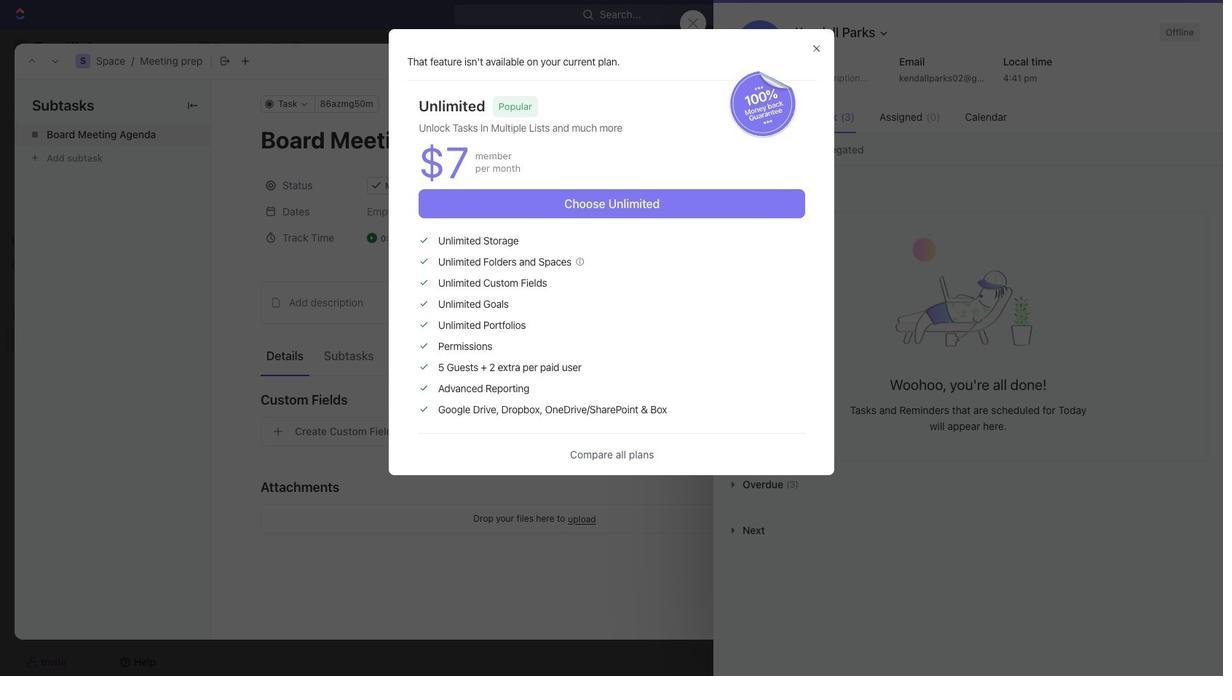 Task type: locate. For each thing, give the bounding box(es) containing it.
task sidebar content section
[[858, 79, 1164, 640]]

invite user image
[[27, 656, 38, 669]]

tab panel
[[714, 165, 1223, 554]]

0 horizontal spatial space, , element
[[13, 307, 28, 322]]

space, , element
[[198, 41, 210, 52], [76, 54, 90, 68], [13, 307, 28, 322]]

1 horizontal spatial space, , element
[[76, 54, 90, 68]]

2 vertical spatial space, , element
[[13, 307, 28, 322]]

1 vertical spatial space, , element
[[76, 54, 90, 68]]

2 horizontal spatial space, , element
[[198, 41, 210, 52]]

0 vertical spatial space, , element
[[198, 41, 210, 52]]



Task type: describe. For each thing, give the bounding box(es) containing it.
sidebar navigation
[[0, 29, 186, 676]]

Edit task name text field
[[261, 126, 809, 154]]

space, , element inside sidebar navigation
[[13, 307, 28, 322]]



Task type: vqa. For each thing, say whether or not it's contained in the screenshot.
"Recent"
no



